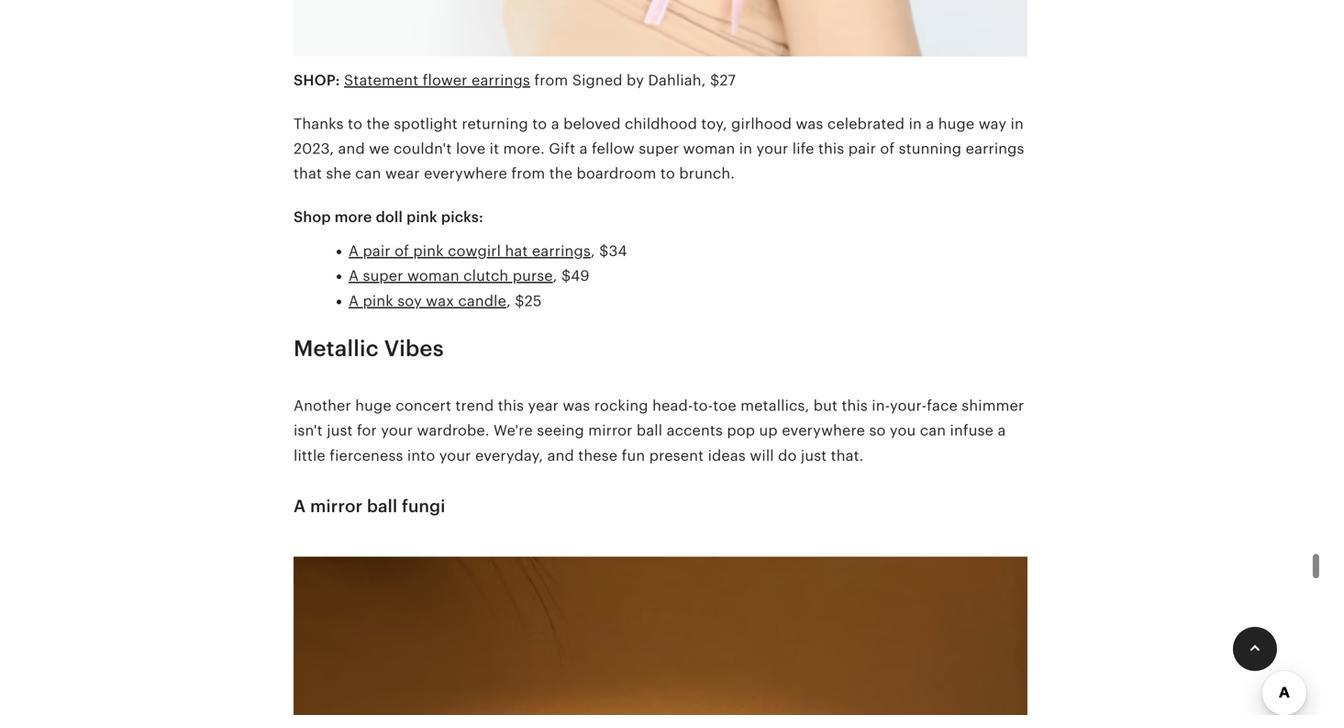 Task type: describe. For each thing, give the bounding box(es) containing it.
soy
[[398, 293, 422, 309]]

returning
[[462, 115, 529, 132]]

metallics,
[[741, 397, 810, 414]]

2 vertical spatial pink
[[363, 293, 394, 309]]

celebrated
[[828, 115, 905, 132]]

accents
[[667, 422, 723, 439]]

a pink soy wax candle link
[[349, 293, 507, 309]]

ball inside another huge concert trend this year was rocking head-to-toe metallics, but this in-your-face shimmer isn't just for your wardrobe. we're seeing mirror ball accents pop up everywhere so you can infuse a little fierceness into your everyday, and these fun present ideas will do just that.
[[637, 422, 663, 439]]

1 vertical spatial ball
[[367, 497, 398, 516]]

pair inside a pair of pink cowgirl hat earrings , $34 a super woman clutch purse , $49 a pink soy wax candle , $25
[[363, 243, 391, 259]]

statement flower earrings link
[[344, 72, 531, 89]]

another huge concert trend this year was rocking head-to-toe metallics, but this in-your-face shimmer isn't just for your wardrobe. we're seeing mirror ball accents pop up everywhere so you can infuse a little fierceness into your everyday, and these fun present ideas will do just that.
[[294, 397, 1025, 464]]

seeing
[[537, 422, 585, 439]]

life
[[793, 140, 815, 157]]

0 horizontal spatial mirror
[[310, 497, 363, 516]]

earrings inside a pair of pink cowgirl hat earrings , $34 a super woman clutch purse , $49 a pink soy wax candle , $25
[[532, 243, 591, 259]]

rocking
[[595, 397, 649, 414]]

beloved
[[564, 115, 621, 132]]

candle
[[458, 293, 507, 309]]

dahliah,
[[649, 72, 706, 89]]

shop
[[294, 209, 331, 225]]

will
[[750, 447, 775, 464]]

to-
[[694, 397, 714, 414]]

wear
[[385, 165, 420, 182]]

everywhere inside thanks to the spotlight returning to a beloved childhood toy, girlhood was celebrated in a huge way in 2023, and we couldn't love it more. gift a fellow super woman in your life this pair of stunning earrings that she can wear everywhere from the boardroom to brunch.
[[424, 165, 508, 182]]

infuse
[[951, 422, 994, 439]]

pink for picks:
[[407, 209, 438, 225]]

for
[[357, 422, 377, 439]]

year
[[528, 397, 559, 414]]

couldn't
[[394, 140, 452, 157]]

huge inside another huge concert trend this year was rocking head-to-toe metallics, but this in-your-face shimmer isn't just for your wardrobe. we're seeing mirror ball accents pop up everywhere so you can infuse a little fierceness into your everyday, and these fun present ideas will do just that.
[[355, 397, 392, 414]]

by
[[627, 72, 644, 89]]

of inside thanks to the spotlight returning to a beloved childhood toy, girlhood was celebrated in a huge way in 2023, and we couldn't love it more. gift a fellow super woman in your life this pair of stunning earrings that she can wear everywhere from the boardroom to brunch.
[[881, 140, 895, 157]]

so
[[870, 422, 886, 439]]

fungi
[[402, 497, 446, 516]]

spotlight
[[394, 115, 458, 132]]

doll
[[376, 209, 403, 225]]

was inside another huge concert trend this year was rocking head-to-toe metallics, but this in-your-face shimmer isn't just for your wardrobe. we're seeing mirror ball accents pop up everywhere so you can infuse a little fierceness into your everyday, and these fun present ideas will do just that.
[[563, 397, 591, 414]]

wardrobe.
[[417, 422, 490, 439]]

stunning
[[899, 140, 962, 157]]

love
[[456, 140, 486, 157]]

0 horizontal spatial ,
[[507, 293, 511, 309]]

$49
[[562, 268, 590, 284]]

more
[[335, 209, 372, 225]]

clutch
[[464, 268, 509, 284]]

0 vertical spatial from
[[535, 72, 569, 89]]

another
[[294, 397, 351, 414]]

earrings inside thanks to the spotlight returning to a beloved childhood toy, girlhood was celebrated in a huge way in 2023, and we couldn't love it more. gift a fellow super woman in your life this pair of stunning earrings that she can wear everywhere from the boardroom to brunch.
[[966, 140, 1025, 157]]

boardroom
[[577, 165, 657, 182]]

concert
[[396, 397, 452, 414]]

toe
[[714, 397, 737, 414]]

but
[[814, 397, 838, 414]]

do
[[779, 447, 797, 464]]

shop more doll pink picks:
[[294, 209, 484, 225]]

0 horizontal spatial to
[[348, 115, 363, 132]]

everyday,
[[475, 447, 544, 464]]

a mirror ball fungi
[[294, 497, 446, 516]]

little
[[294, 447, 326, 464]]

we're
[[494, 422, 533, 439]]

woman inside a pair of pink cowgirl hat earrings , $34 a super woman clutch purse , $49 a pink soy wax candle , $25
[[408, 268, 460, 284]]

cowgirl
[[448, 243, 501, 259]]

isn't
[[294, 422, 323, 439]]

it
[[490, 140, 499, 157]]

head-
[[653, 397, 694, 414]]

your inside thanks to the spotlight returning to a beloved childhood toy, girlhood was celebrated in a huge way in 2023, and we couldn't love it more. gift a fellow super woman in your life this pair of stunning earrings that she can wear everywhere from the boardroom to brunch.
[[757, 140, 789, 157]]

in-
[[872, 397, 890, 414]]

hat
[[505, 243, 528, 259]]

pink for cowgirl
[[413, 243, 444, 259]]

shimmer
[[962, 397, 1025, 414]]

statement flower earrings image
[[294, 0, 1028, 68]]

your-
[[890, 397, 927, 414]]

up
[[760, 422, 778, 439]]

wax
[[426, 293, 454, 309]]

that
[[294, 165, 322, 182]]

a super woman clutch purse link
[[349, 268, 553, 284]]

super inside a pair of pink cowgirl hat earrings , $34 a super woman clutch purse , $49 a pink soy wax candle , $25
[[363, 268, 404, 284]]

a right gift
[[580, 140, 588, 157]]

signed
[[573, 72, 623, 89]]

flower
[[423, 72, 468, 89]]

ideas
[[708, 447, 746, 464]]

purse
[[513, 268, 553, 284]]

face
[[927, 397, 958, 414]]

super inside thanks to the spotlight returning to a beloved childhood toy, girlhood was celebrated in a huge way in 2023, and we couldn't love it more. gift a fellow super woman in your life this pair of stunning earrings that she can wear everywhere from the boardroom to brunch.
[[639, 140, 680, 157]]



Task type: vqa. For each thing, say whether or not it's contained in the screenshot.
the middle earrings
yes



Task type: locate. For each thing, give the bounding box(es) containing it.
1 horizontal spatial just
[[801, 447, 827, 464]]

1 horizontal spatial earrings
[[532, 243, 591, 259]]

and left "we"
[[338, 140, 365, 157]]

of down doll
[[395, 243, 409, 259]]

in down girlhood
[[740, 140, 753, 157]]

huge inside thanks to the spotlight returning to a beloved childhood toy, girlhood was celebrated in a huge way in 2023, and we couldn't love it more. gift a fellow super woman in your life this pair of stunning earrings that she can wear everywhere from the boardroom to brunch.
[[939, 115, 975, 132]]

can down face
[[920, 422, 947, 439]]

1 horizontal spatial of
[[881, 140, 895, 157]]

can
[[355, 165, 381, 182], [920, 422, 947, 439]]

was
[[796, 115, 824, 132], [563, 397, 591, 414]]

ball
[[637, 422, 663, 439], [367, 497, 398, 516]]

2 vertical spatial earrings
[[532, 243, 591, 259]]

1 horizontal spatial huge
[[939, 115, 975, 132]]

and inside thanks to the spotlight returning to a beloved childhood toy, girlhood was celebrated in a huge way in 2023, and we couldn't love it more. gift a fellow super woman in your life this pair of stunning earrings that she can wear everywhere from the boardroom to brunch.
[[338, 140, 365, 157]]

shop:
[[294, 72, 340, 89]]

0 vertical spatial your
[[757, 140, 789, 157]]

pair down the shop more doll pink picks:
[[363, 243, 391, 259]]

and
[[338, 140, 365, 157], [548, 447, 575, 464]]

1 horizontal spatial to
[[533, 115, 547, 132]]

just right do
[[801, 447, 827, 464]]

1 vertical spatial pink
[[413, 243, 444, 259]]

pink
[[407, 209, 438, 225], [413, 243, 444, 259], [363, 293, 394, 309]]

the up "we"
[[367, 115, 390, 132]]

thanks
[[294, 115, 344, 132]]

metallic
[[294, 336, 379, 361]]

earrings down the way
[[966, 140, 1025, 157]]

earrings
[[472, 72, 531, 89], [966, 140, 1025, 157], [532, 243, 591, 259]]

earrings up $49
[[532, 243, 591, 259]]

$25
[[515, 293, 542, 309]]

1 horizontal spatial your
[[439, 447, 471, 464]]

1 horizontal spatial and
[[548, 447, 575, 464]]

of inside a pair of pink cowgirl hat earrings , $34 a super woman clutch purse , $49 a pink soy wax candle , $25
[[395, 243, 409, 259]]

1 vertical spatial can
[[920, 422, 947, 439]]

2023,
[[294, 140, 334, 157]]

1 vertical spatial everywhere
[[782, 422, 866, 439]]

0 horizontal spatial huge
[[355, 397, 392, 414]]

1 vertical spatial super
[[363, 268, 404, 284]]

0 horizontal spatial was
[[563, 397, 591, 414]]

1 vertical spatial was
[[563, 397, 591, 414]]

0 horizontal spatial woman
[[408, 268, 460, 284]]

super
[[639, 140, 680, 157], [363, 268, 404, 284]]

2 vertical spatial ,
[[507, 293, 511, 309]]

, left $25
[[507, 293, 511, 309]]

0 horizontal spatial just
[[327, 422, 353, 439]]

huge
[[939, 115, 975, 132], [355, 397, 392, 414]]

in
[[909, 115, 922, 132], [1011, 115, 1024, 132], [740, 140, 753, 157]]

childhood
[[625, 115, 698, 132]]

just left for
[[327, 422, 353, 439]]

1 vertical spatial from
[[512, 165, 546, 182]]

2 horizontal spatial ,
[[591, 243, 596, 259]]

1 vertical spatial and
[[548, 447, 575, 464]]

0 horizontal spatial of
[[395, 243, 409, 259]]

earrings up returning
[[472, 72, 531, 89]]

more.
[[504, 140, 545, 157]]

the down gift
[[550, 165, 573, 182]]

from inside thanks to the spotlight returning to a beloved childhood toy, girlhood was celebrated in a huge way in 2023, and we couldn't love it more. gift a fellow super woman in your life this pair of stunning earrings that she can wear everywhere from the boardroom to brunch.
[[512, 165, 546, 182]]

into
[[408, 447, 435, 464]]

woman inside thanks to the spotlight returning to a beloved childhood toy, girlhood was celebrated in a huge way in 2023, and we couldn't love it more. gift a fellow super woman in your life this pair of stunning earrings that she can wear everywhere from the boardroom to brunch.
[[684, 140, 736, 157]]

0 vertical spatial just
[[327, 422, 353, 439]]

0 horizontal spatial ball
[[367, 497, 398, 516]]

a inside another huge concert trend this year was rocking head-to-toe metallics, but this in-your-face shimmer isn't just for your wardrobe. we're seeing mirror ball accents pop up everywhere so you can infuse a little fierceness into your everyday, and these fun present ideas will do just that.
[[998, 422, 1007, 439]]

pink right doll
[[407, 209, 438, 225]]

from left signed
[[535, 72, 569, 89]]

1 vertical spatial pair
[[363, 243, 391, 259]]

1 vertical spatial huge
[[355, 397, 392, 414]]

fierceness
[[330, 447, 403, 464]]

0 horizontal spatial can
[[355, 165, 381, 182]]

from down more. at the left
[[512, 165, 546, 182]]

can inside thanks to the spotlight returning to a beloved childhood toy, girlhood was celebrated in a huge way in 2023, and we couldn't love it more. gift a fellow super woman in your life this pair of stunning earrings that she can wear everywhere from the boardroom to brunch.
[[355, 165, 381, 182]]

0 vertical spatial of
[[881, 140, 895, 157]]

0 vertical spatial can
[[355, 165, 381, 182]]

$27
[[710, 72, 736, 89]]

was up the seeing
[[563, 397, 591, 414]]

1 vertical spatial mirror
[[310, 497, 363, 516]]

vibes
[[384, 336, 444, 361]]

can down "we"
[[355, 165, 381, 182]]

0 vertical spatial everywhere
[[424, 165, 508, 182]]

pink left soy
[[363, 293, 394, 309]]

0 vertical spatial woman
[[684, 140, 736, 157]]

2 horizontal spatial earrings
[[966, 140, 1025, 157]]

$34
[[600, 243, 628, 259]]

0 horizontal spatial in
[[740, 140, 753, 157]]

0 vertical spatial earrings
[[472, 72, 531, 89]]

1 horizontal spatial ,
[[553, 268, 558, 284]]

statement
[[344, 72, 419, 89]]

a pair of pink cowgirl hat earrings link
[[349, 243, 591, 259]]

pair down celebrated
[[849, 140, 877, 157]]

and inside another huge concert trend this year was rocking head-to-toe metallics, but this in-your-face shimmer isn't just for your wardrobe. we're seeing mirror ball accents pop up everywhere so you can infuse a little fierceness into your everyday, and these fun present ideas will do just that.
[[548, 447, 575, 464]]

pair inside thanks to the spotlight returning to a beloved childhood toy, girlhood was celebrated in a huge way in 2023, and we couldn't love it more. gift a fellow super woman in your life this pair of stunning earrings that she can wear everywhere from the boardroom to brunch.
[[849, 140, 877, 157]]

from
[[535, 72, 569, 89], [512, 165, 546, 182]]

1 horizontal spatial woman
[[684, 140, 736, 157]]

1 vertical spatial of
[[395, 243, 409, 259]]

0 vertical spatial pink
[[407, 209, 438, 225]]

pop
[[727, 422, 756, 439]]

that.
[[831, 447, 864, 464]]

mirror inside another huge concert trend this year was rocking head-to-toe metallics, but this in-your-face shimmer isn't just for your wardrobe. we're seeing mirror ball accents pop up everywhere so you can infuse a little fierceness into your everyday, and these fun present ideas will do just that.
[[589, 422, 633, 439]]

she
[[326, 165, 351, 182]]

everywhere down the but
[[782, 422, 866, 439]]

trend
[[456, 397, 494, 414]]

1 horizontal spatial can
[[920, 422, 947, 439]]

0 horizontal spatial everywhere
[[424, 165, 508, 182]]

2 vertical spatial your
[[439, 447, 471, 464]]

1 vertical spatial just
[[801, 447, 827, 464]]

0 horizontal spatial the
[[367, 115, 390, 132]]

super up soy
[[363, 268, 404, 284]]

0 vertical spatial ,
[[591, 243, 596, 259]]

and down the seeing
[[548, 447, 575, 464]]

was up life at the top of page
[[796, 115, 824, 132]]

huge left the way
[[939, 115, 975, 132]]

0 vertical spatial the
[[367, 115, 390, 132]]

0 vertical spatial super
[[639, 140, 680, 157]]

pink up a super woman clutch purse link
[[413, 243, 444, 259]]

huge up for
[[355, 397, 392, 414]]

, left $49
[[553, 268, 558, 284]]

we
[[369, 140, 390, 157]]

a pair of pink cowgirl hat earrings , $34 a super woman clutch purse , $49 a pink soy wax candle , $25
[[349, 243, 628, 309]]

0 horizontal spatial super
[[363, 268, 404, 284]]

0 vertical spatial mirror
[[589, 422, 633, 439]]

this right life at the top of page
[[819, 140, 845, 157]]

metallic vibes
[[294, 336, 444, 361]]

a down shimmer
[[998, 422, 1007, 439]]

0 horizontal spatial your
[[381, 422, 413, 439]]

toy,
[[702, 115, 728, 132]]

fellow
[[592, 140, 635, 157]]

fun
[[622, 447, 646, 464]]

just
[[327, 422, 353, 439], [801, 447, 827, 464]]

to right thanks
[[348, 115, 363, 132]]

present
[[650, 447, 704, 464]]

gift
[[549, 140, 576, 157]]

0 vertical spatial ball
[[637, 422, 663, 439]]

your down girlhood
[[757, 140, 789, 157]]

0 vertical spatial pair
[[849, 140, 877, 157]]

1 vertical spatial your
[[381, 422, 413, 439]]

to up more. at the left
[[533, 115, 547, 132]]

woman
[[684, 140, 736, 157], [408, 268, 460, 284]]

in up stunning
[[909, 115, 922, 132]]

a
[[551, 115, 560, 132], [927, 115, 935, 132], [580, 140, 588, 157], [998, 422, 1007, 439]]

1 horizontal spatial was
[[796, 115, 824, 132]]

picks:
[[441, 209, 484, 225]]

your right for
[[381, 422, 413, 439]]

in right the way
[[1011, 115, 1024, 132]]

0 horizontal spatial pair
[[363, 243, 391, 259]]

0 vertical spatial and
[[338, 140, 365, 157]]

0 vertical spatial was
[[796, 115, 824, 132]]

woman up a pink soy wax candle link
[[408, 268, 460, 284]]

this left in-
[[842, 397, 868, 414]]

1 horizontal spatial in
[[909, 115, 922, 132]]

of
[[881, 140, 895, 157], [395, 243, 409, 259]]

pair
[[849, 140, 877, 157], [363, 243, 391, 259]]

1 horizontal spatial mirror
[[589, 422, 633, 439]]

ball left fungi
[[367, 497, 398, 516]]

2 horizontal spatial to
[[661, 165, 676, 182]]

ball up fun at the left
[[637, 422, 663, 439]]

girlhood
[[732, 115, 792, 132]]

0 horizontal spatial earrings
[[472, 72, 531, 89]]

2 horizontal spatial in
[[1011, 115, 1024, 132]]

1 horizontal spatial everywhere
[[782, 422, 866, 439]]

way
[[979, 115, 1007, 132]]

this inside thanks to the spotlight returning to a beloved childhood toy, girlhood was celebrated in a huge way in 2023, and we couldn't love it more. gift a fellow super woman in your life this pair of stunning earrings that she can wear everywhere from the boardroom to brunch.
[[819, 140, 845, 157]]

your down wardrobe.
[[439, 447, 471, 464]]

everywhere
[[424, 165, 508, 182], [782, 422, 866, 439]]

to
[[348, 115, 363, 132], [533, 115, 547, 132], [661, 165, 676, 182]]

a up stunning
[[927, 115, 935, 132]]

1 horizontal spatial ball
[[637, 422, 663, 439]]

0 horizontal spatial and
[[338, 140, 365, 157]]

fungi disco image
[[294, 545, 1028, 715]]

you
[[890, 422, 916, 439]]

shop: statement flower earrings from signed by dahliah, $27
[[294, 72, 736, 89]]

mirror down little
[[310, 497, 363, 516]]

1 vertical spatial the
[[550, 165, 573, 182]]

brunch.
[[680, 165, 735, 182]]

these
[[579, 447, 618, 464]]

1 vertical spatial earrings
[[966, 140, 1025, 157]]

thanks to the spotlight returning to a beloved childhood toy, girlhood was celebrated in a huge way in 2023, and we couldn't love it more. gift a fellow super woman in your life this pair of stunning earrings that she can wear everywhere from the boardroom to brunch.
[[294, 115, 1025, 182]]

to left brunch.
[[661, 165, 676, 182]]

a up gift
[[551, 115, 560, 132]]

super down childhood
[[639, 140, 680, 157]]

1 vertical spatial woman
[[408, 268, 460, 284]]

can inside another huge concert trend this year was rocking head-to-toe metallics, but this in-your-face shimmer isn't just for your wardrobe. we're seeing mirror ball accents pop up everywhere so you can infuse a little fierceness into your everyday, and these fun present ideas will do just that.
[[920, 422, 947, 439]]

a
[[349, 243, 359, 259], [349, 268, 359, 284], [349, 293, 359, 309], [294, 497, 306, 516]]

1 horizontal spatial the
[[550, 165, 573, 182]]

was inside thanks to the spotlight returning to a beloved childhood toy, girlhood was celebrated in a huge way in 2023, and we couldn't love it more. gift a fellow super woman in your life this pair of stunning earrings that she can wear everywhere from the boardroom to brunch.
[[796, 115, 824, 132]]

woman up brunch.
[[684, 140, 736, 157]]

0 vertical spatial huge
[[939, 115, 975, 132]]

this up we're
[[498, 397, 524, 414]]

of down celebrated
[[881, 140, 895, 157]]

everywhere inside another huge concert trend this year was rocking head-to-toe metallics, but this in-your-face shimmer isn't just for your wardrobe. we're seeing mirror ball accents pop up everywhere so you can infuse a little fierceness into your everyday, and these fun present ideas will do just that.
[[782, 422, 866, 439]]

1 horizontal spatial super
[[639, 140, 680, 157]]

, left $34
[[591, 243, 596, 259]]

,
[[591, 243, 596, 259], [553, 268, 558, 284], [507, 293, 511, 309]]

2 horizontal spatial your
[[757, 140, 789, 157]]

everywhere down love
[[424, 165, 508, 182]]

1 vertical spatial ,
[[553, 268, 558, 284]]

1 horizontal spatial pair
[[849, 140, 877, 157]]

mirror down rocking
[[589, 422, 633, 439]]



